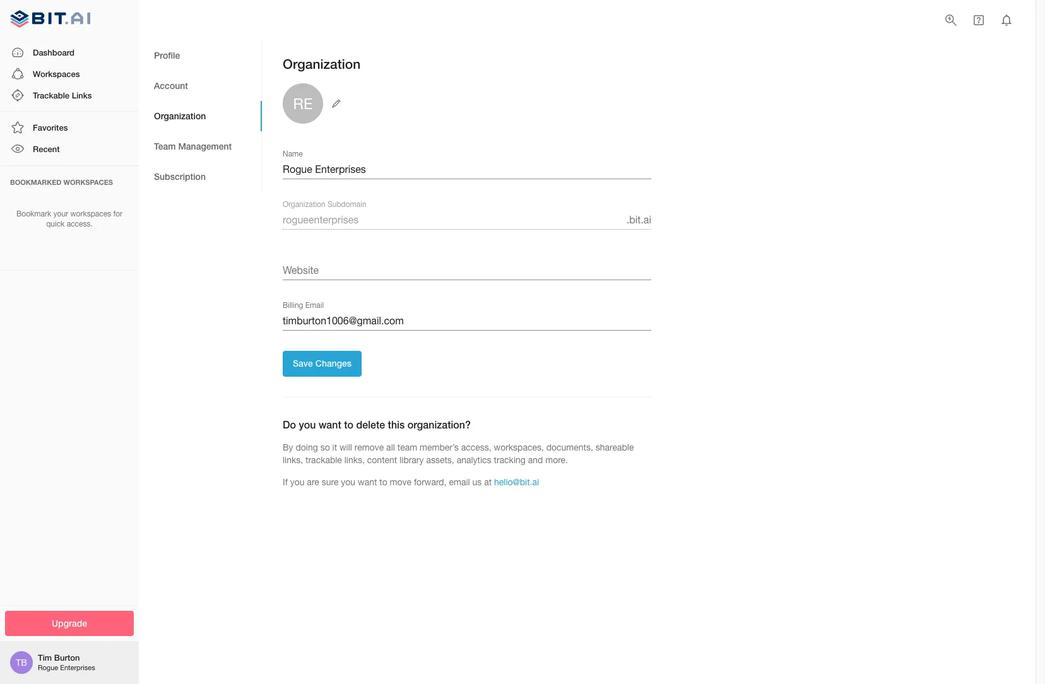 Task type: describe. For each thing, give the bounding box(es) containing it.
tim
[[38, 653, 52, 663]]

tim burton rogue enterprises
[[38, 653, 95, 672]]

1 horizontal spatial to
[[379, 477, 387, 487]]

us
[[472, 477, 482, 487]]

by
[[283, 443, 293, 453]]

workspaces
[[63, 178, 113, 186]]

1 vertical spatial organization
[[154, 110, 206, 121]]

delete
[[356, 418, 385, 430]]

tb
[[16, 658, 27, 668]]

remove
[[355, 443, 384, 453]]

assets,
[[426, 455, 454, 465]]

will
[[340, 443, 352, 453]]

tracking
[[494, 455, 526, 465]]

library
[[400, 455, 424, 465]]

re button
[[283, 84, 345, 124]]

you@example.com text field
[[283, 311, 651, 331]]

doing
[[296, 443, 318, 453]]

by doing so it will remove all team member's access, workspaces, documents, shareable links, trackable links, content library assets, analytics tracking and more.
[[283, 443, 634, 465]]

trackable
[[305, 455, 342, 465]]

team management
[[154, 141, 232, 151]]

save
[[293, 358, 313, 369]]

dashboard button
[[0, 41, 139, 63]]

upgrade button
[[5, 611, 134, 636]]

acme text field
[[283, 210, 622, 230]]

billing
[[283, 301, 303, 310]]

favorites button
[[0, 117, 139, 138]]

for
[[113, 209, 122, 218]]

hello@bit.ai link
[[494, 477, 539, 487]]

you for do
[[299, 418, 316, 430]]

trackable links
[[33, 90, 92, 100]]

all
[[386, 443, 395, 453]]

trackable links button
[[0, 85, 139, 106]]

burton
[[54, 653, 80, 663]]

bookmarked workspaces
[[10, 178, 113, 186]]

workspaces,
[[494, 443, 544, 453]]

save changes
[[293, 358, 352, 369]]

workspaces
[[70, 209, 111, 218]]

workspaces
[[33, 69, 80, 79]]

recent button
[[0, 138, 139, 160]]

tab list containing profile
[[139, 40, 262, 192]]

save changes button
[[283, 351, 362, 377]]

content
[[367, 455, 397, 465]]

subscription
[[154, 171, 206, 182]]

dashboard
[[33, 47, 74, 57]]

https:// text field
[[283, 260, 651, 280]]

so
[[320, 443, 330, 453]]



Task type: locate. For each thing, give the bounding box(es) containing it.
subdomain
[[328, 200, 366, 209]]

links, down will
[[344, 455, 365, 465]]

you right sure
[[341, 477, 355, 487]]

want
[[319, 418, 341, 430], [358, 477, 377, 487]]

workspaces button
[[0, 63, 139, 85]]

organization left subdomain at top
[[283, 200, 325, 209]]

member's
[[420, 443, 459, 453]]

hello@bit.ai
[[494, 477, 539, 487]]

it
[[332, 443, 337, 453]]

want down content
[[358, 477, 377, 487]]

more.
[[545, 455, 568, 465]]

sure
[[322, 477, 339, 487]]

to left delete
[[344, 418, 353, 430]]

do
[[283, 418, 296, 430]]

0 horizontal spatial to
[[344, 418, 353, 430]]

team
[[154, 141, 176, 151]]

2 links, from the left
[[344, 455, 365, 465]]

to
[[344, 418, 353, 430], [379, 477, 387, 487]]

you right "do"
[[299, 418, 316, 430]]

this
[[388, 418, 405, 430]]

bookmarked
[[10, 178, 62, 186]]

2 vertical spatial organization
[[283, 200, 325, 209]]

1 horizontal spatial want
[[358, 477, 377, 487]]

email
[[449, 477, 470, 487]]

upgrade
[[52, 618, 87, 628]]

links,
[[283, 455, 303, 465], [344, 455, 365, 465]]

0 horizontal spatial links,
[[283, 455, 303, 465]]

1 links, from the left
[[283, 455, 303, 465]]

favorites
[[33, 123, 68, 133]]

re
[[293, 95, 313, 113]]

if you are sure you want to move forward, email us at hello@bit.ai
[[283, 477, 539, 487]]

if
[[283, 477, 288, 487]]

do you want to delete this organization?
[[283, 418, 471, 430]]

0 vertical spatial want
[[319, 418, 341, 430]]

your
[[53, 209, 68, 218]]

account
[[154, 80, 188, 91]]

changes
[[315, 358, 352, 369]]

0 horizontal spatial want
[[319, 418, 341, 430]]

quick
[[46, 220, 65, 229]]

and
[[528, 455, 543, 465]]

organization?
[[407, 418, 471, 430]]

to left move
[[379, 477, 387, 487]]

access,
[[461, 443, 491, 453]]

Acme Company text field
[[283, 159, 651, 179]]

analytics
[[457, 455, 491, 465]]

rogue
[[38, 664, 58, 672]]

1 vertical spatial want
[[358, 477, 377, 487]]

shareable
[[596, 443, 634, 453]]

name
[[283, 150, 303, 158]]

organization up re button
[[283, 56, 361, 72]]

0 vertical spatial to
[[344, 418, 353, 430]]

move
[[390, 477, 412, 487]]

1 horizontal spatial links,
[[344, 455, 365, 465]]

trackable
[[33, 90, 69, 100]]

links, down by
[[283, 455, 303, 465]]

recent
[[33, 144, 60, 154]]

bookmark
[[16, 209, 51, 218]]

documents,
[[546, 443, 593, 453]]

enterprises
[[60, 664, 95, 672]]

want up 'it'
[[319, 418, 341, 430]]

organization subdomain
[[283, 200, 366, 209]]

team management link
[[139, 131, 262, 162]]

1 vertical spatial to
[[379, 477, 387, 487]]

links
[[72, 90, 92, 100]]

subscription link
[[139, 162, 262, 192]]

you for if
[[290, 477, 304, 487]]

bookmark your workspaces for quick access.
[[16, 209, 122, 229]]

organization
[[283, 56, 361, 72], [154, 110, 206, 121], [283, 200, 325, 209]]

forward,
[[414, 477, 447, 487]]

you
[[299, 418, 316, 430], [290, 477, 304, 487], [341, 477, 355, 487]]

.bit.ai
[[627, 214, 651, 225]]

account link
[[139, 71, 262, 101]]

organization down account
[[154, 110, 206, 121]]

0 vertical spatial organization
[[283, 56, 361, 72]]

profile
[[154, 50, 180, 60]]

access.
[[67, 220, 93, 229]]

management
[[178, 141, 232, 151]]

at
[[484, 477, 492, 487]]

team
[[397, 443, 417, 453]]

organization link
[[139, 101, 262, 131]]

are
[[307, 477, 319, 487]]

you right if
[[290, 477, 304, 487]]

billing email
[[283, 301, 324, 310]]

email
[[305, 301, 324, 310]]

tab list
[[139, 40, 262, 192]]

profile link
[[139, 40, 262, 71]]



Task type: vqa. For each thing, say whether or not it's contained in the screenshot.
d53afc6e-
no



